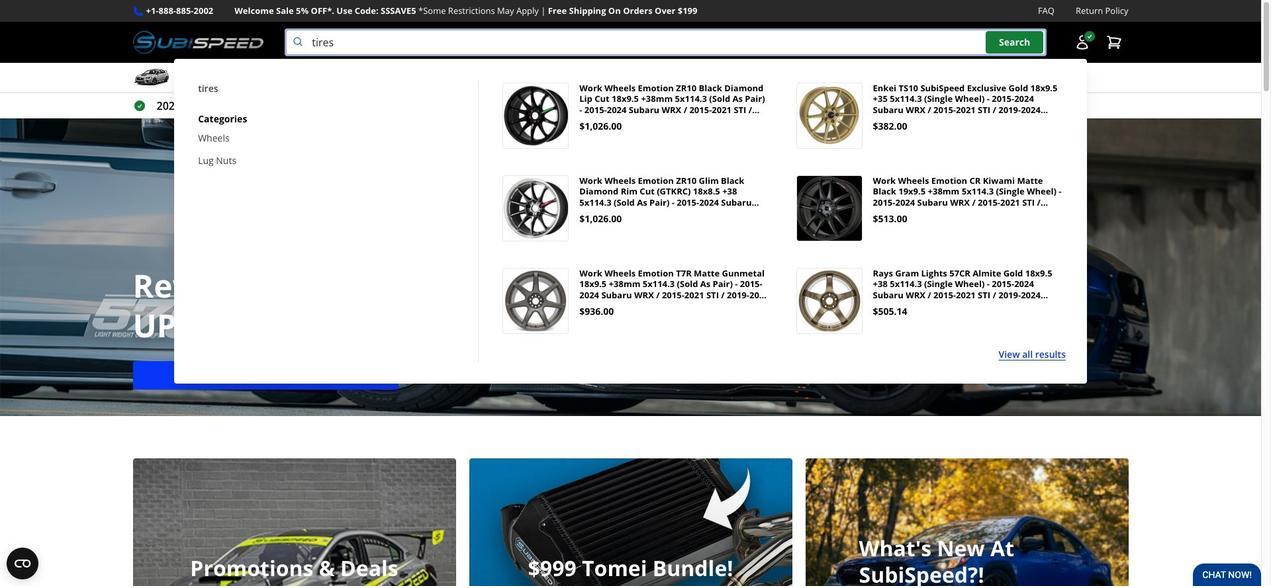 Task type: vqa. For each thing, say whether or not it's contained in the screenshot.
Shop
no



Task type: locate. For each thing, give the bounding box(es) containing it.
work wheels emotion zr10 black diamond lip cut 18x9.5 +38mm 5x114.3 (sold as pair) - 2015-2024 subaru wrx / 2015-2021 sti / 2019-2024 forester image
[[503, 84, 568, 148]]

subispeed logo image
[[133, 29, 264, 56]]

rewards program image
[[0, 119, 1261, 417]]

rays gram lights 57cr almite gold 18x9.5 +38 5x114.3 (single wheel) - 2015-2024 subaru wrx / 2015-2021 sti / 2019-2024 forester image
[[797, 269, 862, 334]]

coilovers image
[[469, 459, 792, 587]]

work wheels emotion t7r matte gunmetal 18x9.5 +38mm 5x114.3 (sold as pair) - 2015-2024 subaru wrx / 2015-2021 sti / 2019-2024 forester image
[[503, 269, 568, 334]]

work wheels emotion cr kiwami matte black 19x9.5 +38mm 5x114.3 (single wheel) - 2015-2024 subaru wrx / 2015-2021 sti / 2019-2024 forester image
[[797, 176, 862, 241]]



Task type: describe. For each thing, give the bounding box(es) containing it.
button image
[[1074, 35, 1090, 50]]

open widget image
[[7, 548, 38, 580]]

search input field
[[285, 29, 1047, 56]]

earn rewards image
[[806, 459, 1129, 587]]

work wheels emotion zr10 glim black diamond rim cut (gtkrc) 18x8.5 +38 5x114.3 (sold as pair) - 2015-2024 subaru wrx / 2015-2021 sti / 2019-2024 forester image
[[503, 176, 568, 241]]

enkei ts10 subispeed exclusive gold 18x9.5 +35 5x114.3 (single wheel) - 2015-2024 subaru wrx / 2015-2021 sti / 2019-2024 forester image
[[797, 84, 862, 148]]

deals image
[[133, 459, 456, 587]]



